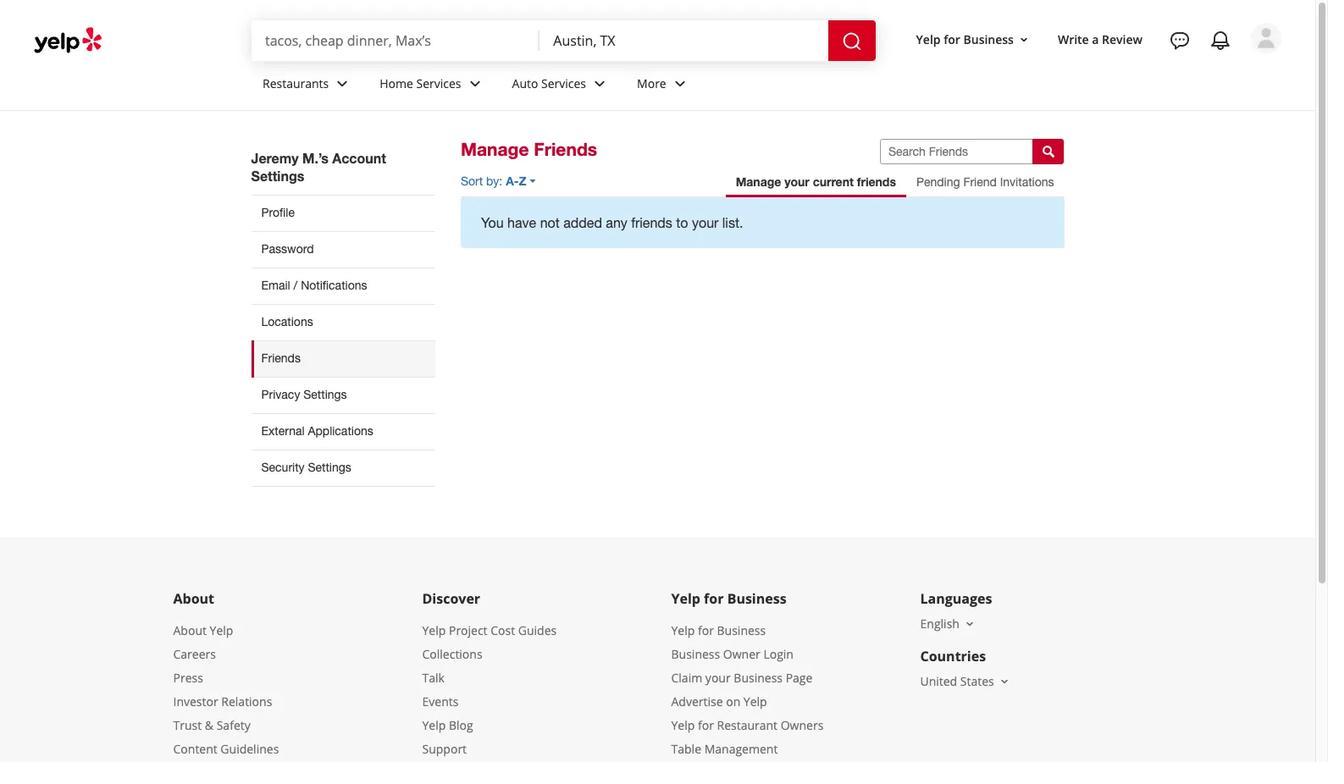 Task type: vqa. For each thing, say whether or not it's contained in the screenshot.
Guidelines
yes



Task type: describe. For each thing, give the bounding box(es) containing it.
password
[[261, 242, 314, 256]]

invitations
[[1000, 175, 1054, 189]]

for inside "button"
[[944, 31, 961, 47]]

/
[[294, 279, 298, 292]]

guides
[[518, 623, 557, 639]]

sort by: a-z
[[461, 174, 527, 188]]

list.
[[723, 215, 743, 230]]

relations
[[221, 694, 272, 710]]

pending friend invitations link
[[906, 167, 1065, 197]]

24 chevron down v2 image for more
[[670, 73, 690, 94]]

security settings link
[[251, 450, 435, 487]]

countries
[[921, 647, 986, 666]]

events link
[[422, 694, 459, 710]]

not
[[540, 215, 560, 230]]

yelp for business business owner login claim your business page advertise on yelp yelp for restaurant owners table management
[[671, 623, 824, 757]]

yelp inside "button"
[[916, 31, 941, 47]]

support
[[422, 741, 467, 757]]

investor
[[173, 694, 218, 710]]

yelp for business link
[[671, 623, 766, 639]]

services for auto services
[[541, 75, 586, 91]]

home services
[[380, 75, 461, 91]]

project
[[449, 623, 488, 639]]

email
[[261, 279, 290, 292]]

cost
[[491, 623, 515, 639]]

yelp for business button
[[910, 24, 1038, 55]]

your inside tab list
[[785, 175, 810, 189]]

yelp up the collections link
[[422, 623, 446, 639]]

restaurant
[[717, 718, 778, 734]]

trust & safety link
[[173, 718, 251, 734]]

you have not added any friends to your list.
[[481, 215, 743, 230]]

business inside "button"
[[964, 31, 1014, 47]]

friends link
[[251, 341, 435, 377]]

locations
[[261, 315, 313, 329]]

&
[[205, 718, 214, 734]]

talk link
[[422, 670, 445, 686]]

0 horizontal spatial friends
[[631, 215, 673, 230]]

united
[[921, 673, 958, 690]]

a
[[1092, 31, 1099, 47]]

privacy settings
[[261, 388, 347, 402]]

manage your current friends tab list
[[726, 167, 1065, 197]]

write
[[1058, 31, 1089, 47]]

Search Friends text field
[[880, 139, 1034, 164]]

to
[[676, 215, 688, 230]]

advertise
[[671, 694, 723, 710]]

you
[[481, 215, 504, 230]]

24 chevron down v2 image
[[332, 73, 353, 94]]

restaurants
[[263, 75, 329, 91]]

table
[[671, 741, 702, 757]]

yelp up table
[[671, 718, 695, 734]]

external
[[261, 424, 305, 438]]

settings inside jeremy m.'s account settings
[[251, 168, 304, 184]]

security
[[261, 461, 305, 474]]

external applications
[[261, 424, 373, 438]]

email / notifications
[[261, 279, 367, 292]]

management
[[705, 741, 778, 757]]

business owner login link
[[671, 646, 794, 662]]

none field find
[[265, 31, 526, 50]]

profile link
[[251, 195, 435, 231]]

advertise on yelp link
[[671, 694, 767, 710]]

events
[[422, 694, 459, 710]]

states
[[961, 673, 994, 690]]

about for about
[[173, 590, 214, 608]]

privacy settings link
[[251, 377, 435, 413]]

Find text field
[[265, 31, 526, 50]]

jeremy m. image
[[1251, 23, 1282, 53]]

account
[[332, 150, 386, 166]]

16 chevron down v2 image
[[998, 675, 1011, 689]]

yelp right on
[[744, 694, 767, 710]]

yelp for business inside "button"
[[916, 31, 1014, 47]]

home services link
[[366, 61, 499, 110]]

settings for privacy
[[304, 388, 347, 402]]

careers link
[[173, 646, 216, 662]]

privacy
[[261, 388, 300, 402]]

manage for manage friends
[[461, 139, 529, 160]]

by:
[[486, 175, 503, 188]]

manage your current friends
[[736, 175, 896, 189]]

more
[[637, 75, 667, 91]]

collections link
[[422, 646, 483, 662]]

about yelp link
[[173, 623, 233, 639]]

blog
[[449, 718, 473, 734]]

write a review link
[[1051, 24, 1150, 55]]

yelp project cost guides collections talk events yelp blog support
[[422, 623, 557, 757]]

yelp up yelp for business link
[[671, 590, 701, 608]]

manage your current friends link
[[726, 167, 906, 197]]

write a review
[[1058, 31, 1143, 47]]

Near text field
[[554, 31, 815, 50]]

auto services
[[512, 75, 586, 91]]

notifications image
[[1211, 31, 1231, 51]]

about yelp careers press investor relations trust & safety content guidelines
[[173, 623, 279, 757]]

content guidelines link
[[173, 741, 279, 757]]



Task type: locate. For each thing, give the bounding box(es) containing it.
your left the current
[[785, 175, 810, 189]]

about
[[173, 590, 214, 608], [173, 623, 207, 639]]

24 chevron down v2 image inside home services link
[[465, 73, 485, 94]]

24 chevron down v2 image for auto services
[[590, 73, 610, 94]]

settings
[[251, 168, 304, 184], [304, 388, 347, 402], [308, 461, 351, 474]]

on
[[726, 694, 741, 710]]

1 horizontal spatial none field
[[554, 31, 815, 50]]

1 vertical spatial 16 chevron down v2 image
[[963, 617, 977, 631]]

0 vertical spatial friends
[[534, 139, 597, 160]]

login
[[764, 646, 794, 662]]

m.'s
[[302, 150, 329, 166]]

24 chevron down v2 image right more
[[670, 73, 690, 94]]

0 horizontal spatial services
[[416, 75, 461, 91]]

united states
[[921, 673, 994, 690]]

messages image
[[1170, 31, 1190, 51]]

careers
[[173, 646, 216, 662]]

3 24 chevron down v2 image from the left
[[670, 73, 690, 94]]

yelp right 'search' "image"
[[916, 31, 941, 47]]

0 vertical spatial your
[[785, 175, 810, 189]]

your for you have not added any friends to your list.
[[692, 215, 719, 230]]

0 horizontal spatial none field
[[265, 31, 526, 50]]

yelp project cost guides link
[[422, 623, 557, 639]]

1 horizontal spatial 16 chevron down v2 image
[[1018, 33, 1031, 46]]

friends inside tab list
[[857, 175, 896, 189]]

1 horizontal spatial services
[[541, 75, 586, 91]]

2 horizontal spatial 24 chevron down v2 image
[[670, 73, 690, 94]]

0 horizontal spatial 24 chevron down v2 image
[[465, 73, 485, 94]]

profile
[[261, 206, 295, 219]]

services right auto on the top left of the page
[[541, 75, 586, 91]]

locations link
[[251, 304, 435, 341]]

claim
[[671, 670, 703, 686]]

2 services from the left
[[541, 75, 586, 91]]

business categories element
[[249, 61, 1282, 110]]

0 vertical spatial about
[[173, 590, 214, 608]]

services for home services
[[416, 75, 461, 91]]

yelp blog link
[[422, 718, 473, 734]]

2 vertical spatial settings
[[308, 461, 351, 474]]

trust
[[173, 718, 202, 734]]

a-
[[506, 174, 519, 188]]

none field near
[[554, 31, 815, 50]]

1 vertical spatial your
[[692, 215, 719, 230]]

1 horizontal spatial manage
[[736, 175, 781, 189]]

pending friend invitations
[[917, 175, 1054, 189]]

security settings
[[261, 461, 351, 474]]

for
[[944, 31, 961, 47], [704, 590, 724, 608], [698, 623, 714, 639], [698, 718, 714, 734]]

about up about yelp link
[[173, 590, 214, 608]]

yelp down the events link
[[422, 718, 446, 734]]

jeremy m.'s account settings
[[251, 150, 386, 184]]

friend
[[964, 175, 997, 189]]

24 chevron down v2 image inside "auto services" link
[[590, 73, 610, 94]]

yelp inside about yelp careers press investor relations trust & safety content guidelines
[[210, 623, 233, 639]]

your
[[785, 175, 810, 189], [692, 215, 719, 230], [706, 670, 731, 686]]

yelp up claim
[[671, 623, 695, 639]]

your right the to
[[692, 215, 719, 230]]

friends right the current
[[857, 175, 896, 189]]

2 about from the top
[[173, 623, 207, 639]]

24 chevron down v2 image for home services
[[465, 73, 485, 94]]

settings down the jeremy
[[251, 168, 304, 184]]

1 services from the left
[[416, 75, 461, 91]]

16 chevron down v2 image inside english dropdown button
[[963, 617, 977, 631]]

1 24 chevron down v2 image from the left
[[465, 73, 485, 94]]

2 vertical spatial your
[[706, 670, 731, 686]]

None search field
[[252, 20, 879, 61]]

friends up privacy
[[261, 352, 301, 365]]

0 vertical spatial yelp for business
[[916, 31, 1014, 47]]

friends inside "link"
[[261, 352, 301, 365]]

applications
[[308, 424, 373, 438]]

0 horizontal spatial yelp for business
[[671, 590, 787, 608]]

services right home on the left top
[[416, 75, 461, 91]]

services
[[416, 75, 461, 91], [541, 75, 586, 91]]

settings up external applications
[[304, 388, 347, 402]]

friends left the to
[[631, 215, 673, 230]]

0 vertical spatial manage
[[461, 139, 529, 160]]

settings for security
[[308, 461, 351, 474]]

investor relations link
[[173, 694, 272, 710]]

guidelines
[[221, 741, 279, 757]]

user actions element
[[903, 21, 1306, 125]]

1 horizontal spatial friends
[[534, 139, 597, 160]]

home
[[380, 75, 413, 91]]

your inside yelp for business business owner login claim your business page advertise on yelp yelp for restaurant owners table management
[[706, 670, 731, 686]]

16 chevron down v2 image left write
[[1018, 33, 1031, 46]]

your up advertise on yelp link
[[706, 670, 731, 686]]

review
[[1102, 31, 1143, 47]]

none field up home on the left top
[[265, 31, 526, 50]]

2 none field from the left
[[554, 31, 815, 50]]

press link
[[173, 670, 203, 686]]

manage
[[461, 139, 529, 160], [736, 175, 781, 189]]

about inside about yelp careers press investor relations trust & safety content guidelines
[[173, 623, 207, 639]]

auto services link
[[499, 61, 624, 110]]

external applications link
[[251, 413, 435, 450]]

1 vertical spatial settings
[[304, 388, 347, 402]]

table management link
[[671, 741, 778, 757]]

0 horizontal spatial 16 chevron down v2 image
[[963, 617, 977, 631]]

1 vertical spatial manage
[[736, 175, 781, 189]]

any
[[606, 215, 628, 230]]

support link
[[422, 741, 467, 757]]

0 vertical spatial friends
[[857, 175, 896, 189]]

english button
[[921, 616, 977, 632]]

jeremy
[[251, 150, 299, 166]]

24 chevron down v2 image
[[465, 73, 485, 94], [590, 73, 610, 94], [670, 73, 690, 94]]

24 chevron down v2 image left auto on the top left of the page
[[465, 73, 485, 94]]

0 horizontal spatial manage
[[461, 139, 529, 160]]

sort
[[461, 175, 483, 188]]

more link
[[624, 61, 704, 110]]

current
[[813, 175, 854, 189]]

1 vertical spatial friends
[[631, 215, 673, 230]]

owners
[[781, 718, 824, 734]]

yelp
[[916, 31, 941, 47], [671, 590, 701, 608], [210, 623, 233, 639], [422, 623, 446, 639], [671, 623, 695, 639], [744, 694, 767, 710], [422, 718, 446, 734], [671, 718, 695, 734]]

0 vertical spatial settings
[[251, 168, 304, 184]]

owner
[[723, 646, 761, 662]]

content
[[173, 741, 218, 757]]

have
[[508, 215, 536, 230]]

16 chevron down v2 image inside yelp for business "button"
[[1018, 33, 1031, 46]]

manage up the "sort by: a-z"
[[461, 139, 529, 160]]

united states button
[[921, 673, 1011, 690]]

about up careers 'link'
[[173, 623, 207, 639]]

claim your business page link
[[671, 670, 813, 686]]

24 chevron down v2 image inside more link
[[670, 73, 690, 94]]

your for yelp for business business owner login claim your business page advertise on yelp yelp for restaurant owners table management
[[706, 670, 731, 686]]

1 none field from the left
[[265, 31, 526, 50]]

16 chevron down v2 image for yelp for business
[[1018, 33, 1031, 46]]

0 horizontal spatial friends
[[261, 352, 301, 365]]

z
[[519, 174, 527, 188]]

password link
[[251, 231, 435, 268]]

0 vertical spatial 16 chevron down v2 image
[[1018, 33, 1031, 46]]

2 24 chevron down v2 image from the left
[[590, 73, 610, 94]]

1 horizontal spatial yelp for business
[[916, 31, 1014, 47]]

1 horizontal spatial 24 chevron down v2 image
[[590, 73, 610, 94]]

notifications
[[301, 279, 367, 292]]

added
[[564, 215, 602, 230]]

safety
[[217, 718, 251, 734]]

email / notifications link
[[251, 268, 435, 304]]

1 horizontal spatial friends
[[857, 175, 896, 189]]

1 about from the top
[[173, 590, 214, 608]]

manage up list.
[[736, 175, 781, 189]]

16 chevron down v2 image down languages
[[963, 617, 977, 631]]

none field up more link
[[554, 31, 815, 50]]

1 vertical spatial about
[[173, 623, 207, 639]]

manage for manage your current friends
[[736, 175, 781, 189]]

1 vertical spatial friends
[[261, 352, 301, 365]]

manage inside tab list
[[736, 175, 781, 189]]

16 chevron down v2 image
[[1018, 33, 1031, 46], [963, 617, 977, 631]]

collections
[[422, 646, 483, 662]]

search image
[[842, 31, 862, 51]]

english
[[921, 616, 960, 632]]

yelp for restaurant owners link
[[671, 718, 824, 734]]

16 chevron down v2 image for english
[[963, 617, 977, 631]]

yelp up careers 'link'
[[210, 623, 233, 639]]

settings down applications
[[308, 461, 351, 474]]

friends down "auto services" link
[[534, 139, 597, 160]]

friends
[[534, 139, 597, 160], [261, 352, 301, 365]]

1 vertical spatial yelp for business
[[671, 590, 787, 608]]

None field
[[265, 31, 526, 50], [554, 31, 815, 50]]

about for about yelp careers press investor relations trust & safety content guidelines
[[173, 623, 207, 639]]

24 chevron down v2 image right the auto services
[[590, 73, 610, 94]]

languages
[[921, 590, 992, 608]]

page
[[786, 670, 813, 686]]

discover
[[422, 590, 481, 608]]



